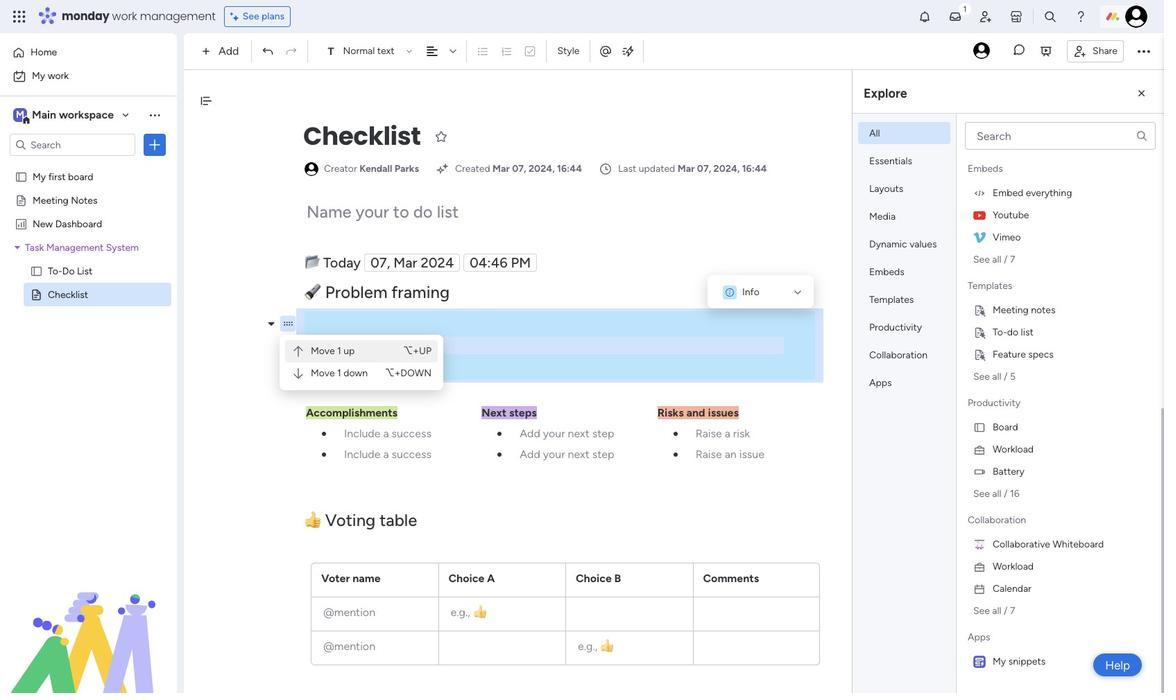 Task type: locate. For each thing, give the bounding box(es) containing it.
2 vertical spatial my
[[993, 656, 1006, 668]]

1 left down
[[337, 368, 341, 379]]

1 image
[[322, 453, 326, 457], [498, 453, 502, 457]]

main workspace
[[32, 108, 114, 121]]

mar right the created
[[493, 163, 510, 175]]

templates
[[968, 280, 1012, 292], [869, 294, 914, 306]]

1 horizontal spatial productivity
[[968, 397, 1021, 409]]

2 7 from the top
[[1010, 605, 1015, 617]]

1 image
[[959, 1, 971, 16], [322, 432, 326, 436], [498, 432, 502, 436], [673, 432, 677, 436], [673, 453, 677, 457]]

1 image for accomplishments
[[322, 453, 326, 457]]

youtube list item
[[962, 204, 1156, 226]]

embed everything list item
[[962, 182, 1156, 204]]

all left "16"
[[992, 488, 1001, 500]]

1 horizontal spatial 16:44
[[742, 163, 767, 175]]

help
[[1105, 659, 1130, 673]]

search everything image
[[1043, 10, 1057, 24]]

workload up calendar
[[993, 561, 1034, 573]]

2 workload list item from the top
[[962, 556, 1156, 578]]

see all / 7
[[973, 254, 1015, 265], [973, 605, 1015, 617]]

m
[[16, 109, 24, 121]]

meeting notes
[[993, 304, 1055, 316]]

0 vertical spatial checklist
[[303, 119, 421, 154]]

productivity up board at bottom
[[968, 397, 1021, 409]]

public board image
[[15, 170, 28, 183], [15, 194, 28, 207], [30, 264, 43, 277]]

public board image up public dashboard 'image'
[[15, 194, 28, 207]]

menu item containing move 1 up
[[285, 341, 438, 363]]

4 all from the top
[[992, 605, 1001, 617]]

1 see all / 7 from the top
[[973, 254, 1015, 265]]

1 horizontal spatial templates
[[968, 280, 1012, 292]]

add items menu menu
[[285, 341, 438, 385]]

all for battery
[[992, 488, 1001, 500]]

1 image for next steps
[[498, 453, 502, 457]]

1 vertical spatial productivity
[[968, 397, 1021, 409]]

1 vertical spatial my
[[33, 171, 46, 182]]

all list item
[[858, 122, 950, 144]]

1 vertical spatial public board image
[[15, 194, 28, 207]]

lottie animation image
[[0, 554, 177, 694]]

0 vertical spatial see all / 7
[[973, 254, 1015, 265]]

next
[[482, 407, 507, 420]]

0 vertical spatial my
[[32, 70, 45, 82]]

0 horizontal spatial to-
[[48, 265, 62, 277]]

1 vertical spatial to-
[[993, 326, 1007, 338]]

my inside my snippets 'list item'
[[993, 656, 1006, 668]]

1 horizontal spatial 2024,
[[714, 163, 740, 175]]

see all / 7 down calendar
[[973, 605, 1015, 617]]

update feed image
[[948, 10, 962, 24]]

collaboration down see all / 16
[[968, 515, 1026, 527]]

0 horizontal spatial 07,
[[370, 255, 390, 271]]

mar
[[493, 163, 510, 175], [678, 163, 695, 175], [394, 255, 417, 271]]

meeting
[[33, 194, 68, 206], [993, 304, 1029, 316]]

workload for board
[[993, 444, 1034, 455]]

voter name
[[321, 572, 381, 585]]

pm
[[511, 255, 531, 271]]

templates up the productivity list item
[[869, 294, 914, 306]]

steps
[[509, 407, 537, 420]]

collaborative
[[993, 539, 1050, 550]]

1 vertical spatial see all / 7
[[973, 605, 1015, 617]]

1 vertical spatial move
[[311, 368, 335, 379]]

1 vertical spatial collaboration
[[968, 515, 1026, 527]]

to- left list
[[48, 265, 62, 277]]

2 horizontal spatial 07,
[[697, 163, 711, 175]]

my left snippets
[[993, 656, 1006, 668]]

1 horizontal spatial apps
[[968, 632, 990, 644]]

my for my snippets
[[993, 656, 1006, 668]]

16
[[1010, 488, 1020, 500]]

calendar
[[993, 583, 1031, 595]]

see for templates
[[973, 371, 990, 383]]

workload list item for battery
[[962, 438, 1156, 461]]

lottie animation element
[[0, 554, 177, 694]]

checklist
[[303, 119, 421, 154], [48, 289, 88, 300]]

/ left "16"
[[1004, 488, 1008, 500]]

4 / from the top
[[1004, 605, 1008, 617]]

updated
[[639, 163, 675, 175]]

1 / from the top
[[1004, 254, 1008, 265]]

my down the home
[[32, 70, 45, 82]]

to- inside list box
[[48, 265, 62, 277]]

productivity
[[869, 322, 922, 334], [968, 397, 1021, 409]]

0 vertical spatial apps
[[869, 377, 892, 389]]

all left 5
[[992, 371, 1001, 383]]

0 vertical spatial meeting
[[33, 194, 68, 206]]

/
[[1004, 254, 1008, 265], [1004, 371, 1008, 383], [1004, 488, 1008, 500], [1004, 605, 1008, 617]]

2 workload from the top
[[993, 561, 1034, 573]]

meeting inside meeting notes list item
[[993, 304, 1029, 316]]

0 vertical spatial workload list item
[[962, 438, 1156, 461]]

my snippets list item
[[962, 651, 1156, 673]]

/ for feature specs
[[1004, 371, 1008, 383]]

0 vertical spatial productivity
[[869, 322, 922, 334]]

work
[[112, 8, 137, 24], [48, 70, 69, 82]]

1 image for risks and issues
[[673, 432, 677, 436]]

0 vertical spatial public board image
[[15, 170, 28, 183]]

2024
[[421, 255, 454, 271]]

workload list item
[[962, 438, 1156, 461], [962, 556, 1156, 578]]

text
[[377, 45, 394, 57]]

workspace image
[[13, 108, 27, 123]]

/ down vimeo
[[1004, 254, 1008, 265]]

2 / from the top
[[1004, 371, 1008, 383]]

/ left 5
[[1004, 371, 1008, 383]]

Checklist field
[[300, 119, 424, 155]]

1 menu item from the top
[[285, 341, 438, 363]]

feature specs list item
[[962, 343, 1156, 366]]

0 horizontal spatial work
[[48, 70, 69, 82]]

1 move from the top
[[311, 345, 335, 357]]

work right monday
[[112, 8, 137, 24]]

embeds down dynamic
[[869, 266, 904, 278]]

1 horizontal spatial choice
[[576, 572, 612, 585]]

1 horizontal spatial meeting
[[993, 304, 1029, 316]]

0 horizontal spatial collaboration
[[869, 350, 928, 361]]

1 vertical spatial work
[[48, 70, 69, 82]]

2 menu item from the top
[[285, 363, 438, 385]]

kendall
[[359, 163, 392, 175]]

0 vertical spatial work
[[112, 8, 137, 24]]

task
[[25, 241, 44, 253]]

workload
[[993, 444, 1034, 455], [993, 561, 1034, 573]]

list
[[77, 265, 92, 277]]

all for vimeo
[[992, 254, 1001, 265]]

menu image down move 1 down icon
[[283, 407, 293, 418]]

0 horizontal spatial choice
[[448, 572, 484, 585]]

0 vertical spatial move
[[311, 345, 335, 357]]

home
[[31, 46, 57, 58]]

1 choice from the left
[[448, 572, 484, 585]]

add button
[[196, 40, 247, 62]]

apps inside apps list item
[[869, 377, 892, 389]]

0 vertical spatial 1
[[337, 345, 341, 357]]

checklist inside list box
[[48, 289, 88, 300]]

menu item up down
[[285, 341, 438, 363]]

my for my work
[[32, 70, 45, 82]]

work for monday
[[112, 8, 137, 24]]

2 all from the top
[[992, 371, 1001, 383]]

0 horizontal spatial meeting
[[33, 194, 68, 206]]

monday work management
[[62, 8, 216, 24]]

see all / 5
[[973, 371, 1016, 383]]

7 down calendar
[[1010, 605, 1015, 617]]

list box
[[0, 162, 177, 494]]

1 workload list item from the top
[[962, 438, 1156, 461]]

1 horizontal spatial mar
[[493, 163, 510, 175]]

to- for do
[[993, 326, 1007, 338]]

to-
[[48, 265, 62, 277], [993, 326, 1007, 338]]

media
[[869, 211, 896, 223]]

menu item containing move 1 down
[[285, 363, 438, 385]]

management
[[46, 241, 104, 253]]

created
[[455, 163, 490, 175]]

checklist up creator kendall parks
[[303, 119, 421, 154]]

1 1 image from the left
[[322, 453, 326, 457]]

move right move 1 up image
[[311, 345, 335, 357]]

accomplishments
[[306, 407, 398, 420]]

my left first
[[33, 171, 46, 182]]

menu item down up
[[285, 363, 438, 385]]

1 horizontal spatial 07,
[[512, 163, 526, 175]]

0 horizontal spatial mar
[[394, 255, 417, 271]]

16:44
[[557, 163, 582, 175], [742, 163, 767, 175]]

1 image for next steps
[[498, 432, 502, 436]]

meeting down first
[[33, 194, 68, 206]]

productivity inside list item
[[869, 322, 922, 334]]

0 vertical spatial to-
[[48, 265, 62, 277]]

dynamic values image
[[621, 44, 635, 58]]

0 vertical spatial collaboration
[[869, 350, 928, 361]]

1 vertical spatial workload
[[993, 561, 1034, 573]]

task management system
[[25, 241, 139, 253]]

menu image up move 1 up image
[[283, 319, 293, 329]]

1 vertical spatial 7
[[1010, 605, 1015, 617]]

style button
[[551, 40, 586, 63]]

workload list item for calendar
[[962, 556, 1156, 578]]

1 all from the top
[[992, 254, 1001, 265]]

2 1 from the top
[[337, 368, 341, 379]]

1 vertical spatial workload list item
[[962, 556, 1156, 578]]

0 horizontal spatial 16:44
[[557, 163, 582, 175]]

all
[[992, 254, 1001, 265], [992, 371, 1001, 383], [992, 488, 1001, 500], [992, 605, 1001, 617]]

0 horizontal spatial apps
[[869, 377, 892, 389]]

workload for collaborative whiteboard
[[993, 561, 1034, 573]]

share
[[1093, 45, 1118, 57]]

0 horizontal spatial templates
[[869, 294, 914, 306]]

7 down vimeo
[[1010, 254, 1015, 265]]

1 2024, from the left
[[529, 163, 555, 175]]

meeting for meeting notes
[[993, 304, 1029, 316]]

2 vertical spatial public board image
[[30, 264, 43, 277]]

public board image
[[30, 288, 43, 301]]

public board image for my first board
[[15, 170, 28, 183]]

meeting up do
[[993, 304, 1029, 316]]

0 horizontal spatial 1 image
[[322, 453, 326, 457]]

1 7 from the top
[[1010, 254, 1015, 265]]

all down calendar
[[992, 605, 1001, 617]]

1 image down accomplishments
[[322, 453, 326, 457]]

choice
[[448, 572, 484, 585], [576, 572, 612, 585]]

productivity up collaboration list item
[[869, 322, 922, 334]]

menu item
[[285, 341, 438, 363], [285, 363, 438, 385]]

notes
[[71, 194, 97, 206]]

2 2024, from the left
[[714, 163, 740, 175]]

collaboration
[[869, 350, 928, 361], [968, 515, 1026, 527]]

7 for vimeo
[[1010, 254, 1015, 265]]

work inside option
[[48, 70, 69, 82]]

1 vertical spatial templates
[[869, 294, 914, 306]]

0 horizontal spatial 2024,
[[529, 163, 555, 175]]

1 vertical spatial checklist
[[48, 289, 88, 300]]

1 horizontal spatial 1 image
[[498, 453, 502, 457]]

1 image for accomplishments
[[322, 432, 326, 436]]

collaboration up apps list item
[[869, 350, 928, 361]]

07,
[[512, 163, 526, 175], [697, 163, 711, 175], [370, 255, 390, 271]]

to- up feature
[[993, 326, 1007, 338]]

1 vertical spatial menu image
[[283, 407, 293, 418]]

button padding image
[[1135, 87, 1149, 101]]

board
[[68, 171, 93, 182]]

all down vimeo
[[992, 254, 1001, 265]]

info
[[742, 286, 759, 298]]

move down move 1 up
[[311, 368, 335, 379]]

created mar 07, 2024, 16:44
[[455, 163, 582, 175]]

kendall parks image
[[1125, 6, 1147, 28]]

07, up 🔦 problem framing at top
[[370, 255, 390, 271]]

work down the home
[[48, 70, 69, 82]]

07, right the created
[[512, 163, 526, 175]]

1 vertical spatial embeds
[[869, 266, 904, 278]]

move for move 1 down
[[311, 368, 335, 379]]

my inside my work option
[[32, 70, 45, 82]]

2 1 image from the left
[[498, 453, 502, 457]]

1 horizontal spatial work
[[112, 8, 137, 24]]

see all / 7 down vimeo
[[973, 254, 1015, 265]]

to- inside to-do list list item
[[993, 326, 1007, 338]]

feature
[[993, 349, 1026, 360]]

1 left up
[[337, 345, 341, 357]]

0 vertical spatial menu image
[[283, 319, 293, 329]]

new
[[33, 218, 53, 230]]

1 vertical spatial meeting
[[993, 304, 1029, 316]]

7
[[1010, 254, 1015, 265], [1010, 605, 1015, 617]]

1 1 from the top
[[337, 345, 341, 357]]

move 1 up image
[[291, 345, 305, 359]]

checklist down 'do'
[[48, 289, 88, 300]]

option
[[0, 164, 177, 167]]

choice left the b
[[576, 572, 612, 585]]

workload list item up battery
[[962, 438, 1156, 461]]

0 horizontal spatial embeds
[[869, 266, 904, 278]]

home option
[[8, 42, 169, 64]]

public board image left first
[[15, 170, 28, 183]]

embeds inside embeds list item
[[869, 266, 904, 278]]

0 vertical spatial embeds
[[968, 163, 1003, 175]]

2 move from the top
[[311, 368, 335, 379]]

0 vertical spatial 7
[[1010, 254, 1015, 265]]

public board image up public board image
[[30, 264, 43, 277]]

choice left a
[[448, 572, 484, 585]]

mar right updated
[[678, 163, 695, 175]]

1 horizontal spatial to-
[[993, 326, 1007, 338]]

workload list item down collaborative whiteboard
[[962, 556, 1156, 578]]

my inside list box
[[33, 171, 46, 182]]

my for my first board
[[33, 171, 46, 182]]

see plans
[[243, 10, 285, 22]]

management
[[140, 8, 216, 24]]

embeds up the embed
[[968, 163, 1003, 175]]

parks
[[395, 163, 419, 175]]

07, right updated
[[697, 163, 711, 175]]

3 all from the top
[[992, 488, 1001, 500]]

workload up battery
[[993, 444, 1034, 455]]

my work option
[[8, 65, 169, 87]]

move 1 down
[[311, 368, 368, 379]]

1
[[337, 345, 341, 357], [337, 368, 341, 379]]

public board image for to-do list
[[30, 264, 43, 277]]

menu image
[[283, 319, 293, 329], [283, 407, 293, 418]]

meeting for meeting notes
[[33, 194, 68, 206]]

1 vertical spatial 1
[[337, 368, 341, 379]]

2 choice from the left
[[576, 572, 612, 585]]

see
[[243, 10, 259, 22], [973, 254, 990, 265], [973, 371, 990, 383], [973, 488, 990, 500], [973, 605, 990, 617]]

⌥+down
[[385, 368, 431, 379]]

None search field
[[965, 122, 1156, 150]]

my
[[32, 70, 45, 82], [33, 171, 46, 182], [993, 656, 1006, 668]]

/ down calendar
[[1004, 605, 1008, 617]]

whiteboard
[[1053, 539, 1104, 550]]

0 horizontal spatial productivity
[[869, 322, 922, 334]]

1 for down
[[337, 368, 341, 379]]

0 vertical spatial workload
[[993, 444, 1034, 455]]

0 horizontal spatial checklist
[[48, 289, 88, 300]]

1 image down next at the left bottom
[[498, 453, 502, 457]]

2 16:44 from the left
[[742, 163, 767, 175]]

0 vertical spatial templates
[[968, 280, 1012, 292]]

normal text
[[343, 45, 394, 57]]

3 / from the top
[[1004, 488, 1008, 500]]

/ for vimeo
[[1004, 254, 1008, 265]]

1 menu image from the top
[[283, 319, 293, 329]]

1 horizontal spatial embeds
[[968, 163, 1003, 175]]

2024,
[[529, 163, 555, 175], [714, 163, 740, 175]]

1 workload from the top
[[993, 444, 1034, 455]]

all for calendar
[[992, 605, 1001, 617]]

2 horizontal spatial mar
[[678, 163, 695, 175]]

work for my
[[48, 70, 69, 82]]

public board image for meeting notes
[[15, 194, 28, 207]]

move 1 down image
[[291, 367, 305, 381]]

see for embeds
[[973, 254, 990, 265]]

1 horizontal spatial checklist
[[303, 119, 421, 154]]

2 see all / 7 from the top
[[973, 605, 1015, 617]]

templates up meeting notes
[[968, 280, 1012, 292]]

explore
[[864, 86, 907, 101]]

essentials list item
[[858, 150, 950, 172]]

mar left 2024
[[394, 255, 417, 271]]

essentials
[[869, 155, 912, 167]]



Task type: vqa. For each thing, say whether or not it's contained in the screenshot.
My first board's Public board image
yes



Task type: describe. For each thing, give the bounding box(es) containing it.
templates list item
[[858, 289, 950, 311]]

v2 ellipsis image
[[1138, 42, 1150, 60]]

to-do list
[[48, 265, 92, 277]]

apps list item
[[858, 372, 950, 394]]

home link
[[8, 42, 169, 64]]

list box containing my first board
[[0, 162, 177, 494]]

🔦 problem framing
[[305, 282, 450, 302]]

📂
[[305, 255, 320, 271]]

embed everything
[[993, 187, 1072, 199]]

system
[[106, 241, 139, 253]]

choice for choice b
[[576, 572, 612, 585]]

first
[[48, 171, 66, 182]]

👍
[[305, 511, 321, 531]]

add
[[219, 44, 239, 58]]

7 for calendar
[[1010, 605, 1015, 617]]

collaboration list item
[[858, 344, 950, 366]]

monday
[[62, 8, 109, 24]]

media list item
[[858, 205, 950, 228]]

choice a
[[448, 572, 495, 585]]

today
[[323, 255, 361, 271]]

04:46
[[470, 255, 508, 271]]

creator kendall parks
[[324, 163, 419, 175]]

battery
[[993, 466, 1025, 478]]

1 horizontal spatial collaboration
[[968, 515, 1026, 527]]

risks and issues
[[657, 407, 739, 420]]

style
[[557, 45, 580, 57]]

see all / 7 for vimeo
[[973, 254, 1015, 265]]

/ for calendar
[[1004, 605, 1008, 617]]

move 1 up
[[311, 345, 355, 357]]

workspace
[[59, 108, 114, 121]]

list
[[1021, 326, 1033, 338]]

to-do list list item
[[962, 321, 1156, 343]]

and
[[686, 407, 705, 420]]

07, for 2024
[[370, 255, 390, 271]]

board list item
[[962, 416, 1156, 438]]

my work link
[[8, 65, 169, 87]]

normal
[[343, 45, 375, 57]]

a
[[487, 572, 495, 585]]

up
[[344, 345, 355, 357]]

dynamic
[[869, 239, 907, 250]]

snippets
[[1008, 656, 1046, 668]]

last
[[618, 163, 636, 175]]

meeting notes list item
[[962, 299, 1156, 321]]

invite members image
[[979, 10, 993, 24]]

layouts
[[869, 183, 903, 195]]

search image
[[1136, 130, 1148, 142]]

battery list item
[[962, 461, 1156, 483]]

issues
[[708, 407, 739, 420]]

select product image
[[12, 10, 26, 24]]

help button
[[1093, 654, 1142, 677]]

vimeo
[[993, 231, 1021, 243]]

my snippets
[[993, 656, 1046, 668]]

plans
[[262, 10, 285, 22]]

dynamic values list item
[[858, 233, 950, 255]]

/ for battery
[[1004, 488, 1008, 500]]

last updated mar 07, 2024, 16:44
[[618, 163, 767, 175]]

see for productivity
[[973, 488, 990, 500]]

specs
[[1028, 349, 1054, 360]]

5
[[1010, 371, 1016, 383]]

framing
[[391, 282, 450, 302]]

name
[[353, 572, 381, 585]]

do
[[62, 265, 75, 277]]

monday marketplace image
[[1009, 10, 1023, 24]]

creator
[[324, 163, 357, 175]]

calendar list item
[[962, 578, 1156, 600]]

Search search field
[[965, 122, 1156, 150]]

vimeo list item
[[962, 226, 1156, 248]]

2 menu image from the top
[[283, 407, 293, 418]]

table
[[380, 511, 417, 531]]

⌥+up
[[403, 345, 431, 357]]

Search in workspace field
[[29, 137, 116, 153]]

everything
[[1026, 187, 1072, 199]]

caret down image
[[15, 242, 20, 252]]

04:46 pm
[[470, 255, 531, 271]]

📂 today 07, mar 2024
[[305, 255, 454, 271]]

collaborative whiteboard list item
[[962, 533, 1156, 556]]

1 for up
[[337, 345, 341, 357]]

youtube
[[993, 209, 1029, 221]]

meeting notes
[[33, 194, 97, 206]]

main
[[32, 108, 56, 121]]

share button
[[1067, 40, 1124, 62]]

do
[[1007, 326, 1018, 338]]

b
[[614, 572, 621, 585]]

board activity image
[[973, 42, 990, 59]]

my first board
[[33, 171, 93, 182]]

my work
[[32, 70, 69, 82]]

workspace selection element
[[13, 107, 116, 125]]

mention image
[[599, 44, 613, 58]]

options image
[[148, 138, 162, 152]]

embed
[[993, 187, 1023, 199]]

1 16:44 from the left
[[557, 163, 582, 175]]

voter
[[321, 572, 350, 585]]

down
[[344, 368, 368, 379]]

dynamic values
[[869, 239, 937, 250]]

new dashboard
[[33, 218, 102, 230]]

to- for do
[[48, 265, 62, 277]]

see plans button
[[224, 6, 291, 27]]

layouts list item
[[858, 178, 950, 200]]

move for move 1 up
[[311, 345, 335, 357]]

1 vertical spatial apps
[[968, 632, 990, 644]]

undo ⌘+z image
[[262, 45, 274, 58]]

workspace options image
[[148, 108, 162, 122]]

embeds list item
[[858, 261, 950, 283]]

templates inside list item
[[869, 294, 914, 306]]

choice b
[[576, 572, 621, 585]]

next steps
[[482, 407, 537, 420]]

comments
[[703, 572, 759, 585]]

notifications image
[[918, 10, 932, 24]]

board
[[993, 421, 1018, 433]]

productivity list item
[[858, 316, 950, 339]]

07, for 16:44
[[512, 163, 526, 175]]

all for feature specs
[[992, 371, 1001, 383]]

collaboration inside list item
[[869, 350, 928, 361]]

all
[[869, 128, 880, 139]]

voting
[[325, 511, 375, 531]]

see for collaboration
[[973, 605, 990, 617]]

see all / 16
[[973, 488, 1020, 500]]

risks
[[657, 407, 684, 420]]

values
[[910, 239, 937, 250]]

add to favorites image
[[434, 129, 448, 143]]

public dashboard image
[[15, 217, 28, 230]]

help image
[[1074, 10, 1088, 24]]

choice for choice a
[[448, 572, 484, 585]]

see all / 7 for calendar
[[973, 605, 1015, 617]]

checklist inside field
[[303, 119, 421, 154]]

see inside button
[[243, 10, 259, 22]]

feature specs
[[993, 349, 1054, 360]]

🔦
[[305, 282, 321, 302]]



